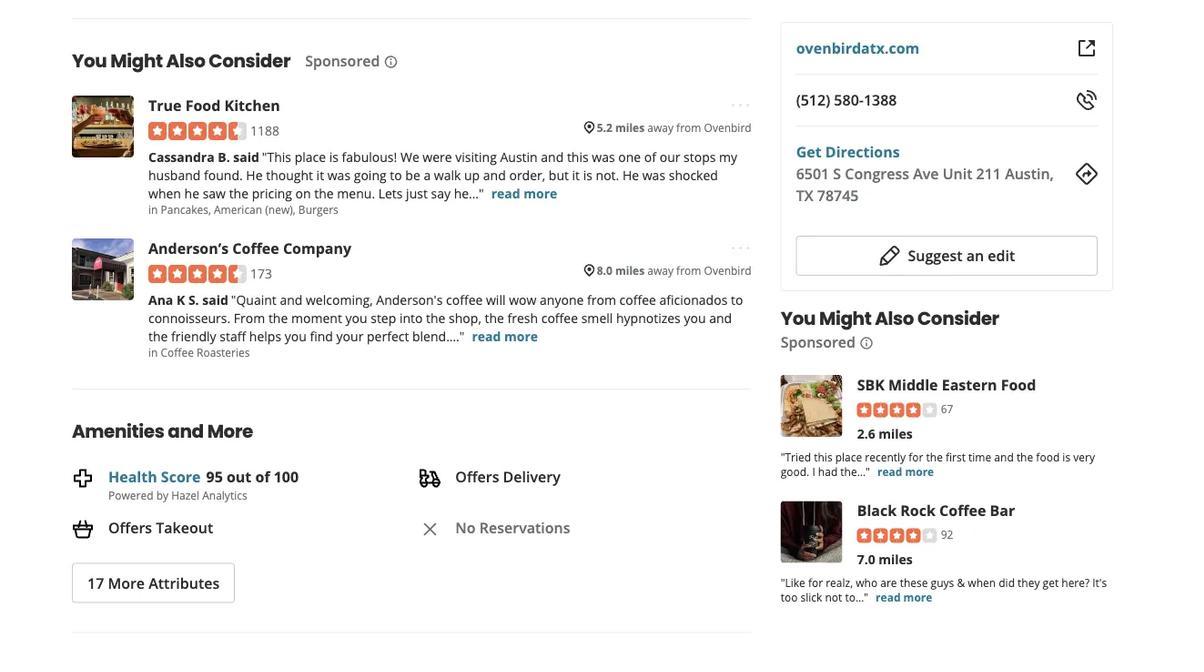 Task type: describe. For each thing, give the bounding box(es) containing it.
more right "are"
[[904, 590, 933, 605]]

health score 95 out of 100 powered by hazel analytics
[[108, 467, 299, 503]]

ana
[[148, 291, 173, 308]]

they
[[1018, 576, 1040, 591]]

1 horizontal spatial you
[[346, 309, 368, 326]]

1 vertical spatial food
[[1001, 375, 1037, 394]]

hazel
[[171, 488, 200, 503]]

0 horizontal spatial coffee
[[446, 291, 483, 308]]

food
[[1037, 450, 1060, 465]]

offers delivery
[[456, 467, 561, 487]]

are
[[881, 576, 898, 591]]

from
[[234, 309, 265, 326]]

16 marker v2 image
[[583, 120, 597, 135]]

black rock coffee bar link
[[858, 501, 1016, 520]]

too
[[781, 590, 798, 605]]

place inside "tried this place recently for the first time and the food is very good. i had the…"
[[836, 450, 863, 465]]

time
[[969, 450, 992, 465]]

bar
[[990, 501, 1016, 520]]

true food kitchen link
[[148, 95, 280, 115]]

"like for realz, who are these guys & when did they get here? it's too slick not to…"
[[781, 576, 1108, 605]]

say
[[431, 184, 451, 202]]

cassandra
[[148, 148, 215, 165]]

and inside "tried this place recently for the first time and the food is very good. i had the…"
[[995, 450, 1014, 465]]

miles for 7.0
[[879, 551, 913, 568]]

24 external link v2 image
[[1076, 37, 1098, 59]]

"this
[[262, 148, 291, 165]]

0 vertical spatial 16 info v2 image
[[384, 54, 398, 69]]

for inside the "like for realz, who are these guys & when did they get here? it's too slick not to…"
[[809, 576, 823, 591]]

1 he from the left
[[246, 166, 263, 183]]

realz,
[[826, 576, 853, 591]]

these
[[900, 576, 928, 591]]

ana k  s. said
[[148, 291, 228, 308]]

blend.…"
[[413, 327, 465, 345]]

1 it from the left
[[317, 166, 324, 183]]

black rock coffee bar
[[858, 501, 1016, 520]]

score
[[161, 467, 201, 487]]

but
[[549, 166, 569, 183]]

anderson's coffee company image
[[72, 239, 134, 300]]

1188
[[250, 122, 280, 139]]

17
[[87, 574, 104, 593]]

the right on
[[314, 184, 334, 202]]

the left first at the bottom right of the page
[[927, 450, 943, 465]]

get directions link
[[797, 142, 900, 162]]

1 vertical spatial said
[[202, 291, 228, 308]]

92
[[941, 527, 954, 542]]

directions
[[826, 142, 900, 162]]

ovenbird for true food kitchen
[[704, 120, 752, 135]]

anderson's coffee company link
[[148, 238, 352, 258]]

ave
[[914, 164, 939, 184]]

"quaint
[[231, 291, 277, 308]]

austin,
[[1006, 164, 1054, 184]]

4 star rating image for middle
[[858, 403, 938, 417]]

for inside "tried this place recently for the first time and the food is very good. i had the…"
[[909, 450, 924, 465]]

not.
[[596, 166, 620, 183]]

sbk middle eastern food
[[858, 375, 1037, 394]]

2.6 miles
[[858, 425, 913, 442]]

the…"
[[841, 464, 871, 479]]

100
[[274, 467, 299, 487]]

out
[[227, 467, 252, 487]]

2.6
[[858, 425, 876, 442]]

you for the right 16 info v2 icon
[[781, 306, 816, 331]]

in for anderson's coffee company
[[148, 345, 158, 360]]

0 horizontal spatial food
[[185, 95, 221, 115]]

sbk middle eastern food link
[[858, 375, 1037, 394]]

7.0
[[858, 551, 876, 568]]

sponsored for the right 16 info v2 icon
[[781, 332, 856, 352]]

of inside health score 95 out of 100 powered by hazel analytics
[[255, 467, 270, 487]]

ovenbirdatx.com link
[[797, 38, 920, 58]]

my
[[719, 148, 738, 165]]

to inside "quaint and welcoming, anderson's coffee will wow anyone from coffee aficionados to connoisseurs. from the moment you step into the shop, the fresh coffee smell hypnotizes you and the friendly staff helps you find your perfect blend.…"
[[731, 291, 743, 308]]

slick
[[801, 590, 823, 605]]

&
[[958, 576, 966, 591]]

more down fresh
[[505, 327, 538, 345]]

kitchen
[[225, 95, 280, 115]]

miles for 2.6
[[879, 425, 913, 442]]

0 horizontal spatial is
[[329, 148, 339, 165]]

read down order, on the top of the page
[[492, 184, 521, 202]]

away for true food kitchen
[[648, 120, 674, 135]]

read down shop,
[[472, 327, 501, 345]]

health
[[108, 467, 157, 487]]

moment
[[291, 309, 342, 326]]

7.0 miles
[[858, 551, 913, 568]]

sponsored for the top 16 info v2 icon
[[305, 51, 380, 71]]

and up but
[[541, 148, 564, 165]]

95
[[206, 467, 223, 487]]

17 more attributes button
[[72, 563, 235, 603]]

"quaint and welcoming, anderson's coffee will wow anyone from coffee aficionados to connoisseurs. from the moment you step into the shop, the fresh coffee smell hypnotizes you and the friendly staff helps you find your perfect blend.…"
[[148, 291, 743, 345]]

get
[[1043, 576, 1059, 591]]

get
[[797, 142, 822, 162]]

2 it from the left
[[572, 166, 580, 183]]

black rock coffee bar image
[[781, 501, 843, 563]]

24 more v2 image for company
[[730, 237, 752, 259]]

very
[[1074, 450, 1095, 465]]

0 horizontal spatial was
[[328, 166, 351, 183]]

you might also consider for the right 16 info v2 icon
[[781, 306, 1000, 331]]

place inside "this place is fabulous! we were visiting austin and this was one of our stops my husband found. he thought it was going to be a walk up and order, but it is not. he was shocked when he saw the pricing on the menu. lets just say he…"
[[295, 148, 326, 165]]

powered
[[108, 488, 153, 503]]

husband
[[148, 166, 201, 183]]

sbk
[[858, 375, 885, 394]]

helps
[[249, 327, 281, 345]]

anyone
[[540, 291, 584, 308]]

step
[[371, 309, 396, 326]]

and right 'up' at the left
[[483, 166, 506, 183]]

and up moment
[[280, 291, 303, 308]]

s.
[[188, 291, 199, 308]]

1 horizontal spatial said
[[233, 148, 259, 165]]

unit
[[943, 164, 973, 184]]

b.
[[218, 148, 230, 165]]

no reservations
[[456, 518, 571, 538]]

0 horizontal spatial you
[[285, 327, 307, 345]]

0 vertical spatial more
[[207, 419, 253, 444]]

delivery
[[503, 467, 561, 487]]

attributes
[[149, 574, 220, 593]]

more up the rock
[[906, 464, 935, 479]]

in for true food kitchen
[[148, 202, 158, 217]]

16 marker v2 image
[[583, 263, 597, 278]]

read right the to…"
[[876, 590, 901, 605]]

when inside the "like for realz, who are these guys & when did they get here? it's too slick not to…"
[[968, 576, 996, 591]]

from inside "quaint and welcoming, anderson's coffee will wow anyone from coffee aficionados to connoisseurs. from the moment you step into the shop, the fresh coffee smell hypnotizes you and the friendly staff helps you find your perfect blend.…"
[[587, 291, 616, 308]]

is inside "tried this place recently for the first time and the food is very good. i had the…"
[[1063, 450, 1071, 465]]

reservations
[[480, 518, 571, 538]]

2 vertical spatial coffee
[[940, 501, 987, 520]]

miles for 8.0
[[616, 263, 645, 278]]

staff
[[220, 327, 246, 345]]

a
[[424, 166, 431, 183]]

"tried
[[781, 450, 812, 465]]

walk
[[434, 166, 461, 183]]

suggest
[[908, 246, 963, 265]]

2 horizontal spatial you
[[684, 309, 706, 326]]

menu.
[[337, 184, 375, 202]]

american
[[214, 202, 262, 217]]



Task type: locate. For each thing, give the bounding box(es) containing it.
0 vertical spatial you
[[72, 48, 107, 74]]

0 horizontal spatial more
[[108, 574, 145, 593]]

17 more attributes
[[87, 574, 220, 593]]

1 vertical spatial is
[[583, 166, 593, 183]]

order,
[[509, 166, 546, 183]]

might up true
[[110, 48, 163, 74]]

perfect
[[367, 327, 409, 345]]

we
[[401, 148, 420, 165]]

2 vertical spatial is
[[1063, 450, 1071, 465]]

visiting
[[456, 148, 497, 165]]

suggest an edit
[[908, 246, 1016, 265]]

2 ovenbird from the top
[[704, 263, 752, 278]]

1 vertical spatial ovenbird
[[704, 263, 752, 278]]

offers for offers takeout
[[108, 518, 152, 538]]

1 horizontal spatial this
[[814, 450, 833, 465]]

more down order, on the top of the page
[[524, 184, 558, 202]]

2 horizontal spatial coffee
[[620, 291, 656, 308]]

coffee up hypnotizes
[[620, 291, 656, 308]]

0 vertical spatial also
[[166, 48, 205, 74]]

might for the top 16 info v2 icon
[[110, 48, 163, 74]]

also down 24 pencil v2 image
[[875, 306, 914, 331]]

0 horizontal spatial offers
[[108, 518, 152, 538]]

0 vertical spatial for
[[909, 450, 924, 465]]

more inside dropdown button
[[108, 574, 145, 593]]

1 horizontal spatial 16 info v2 image
[[860, 336, 874, 350]]

0 horizontal spatial you might also consider
[[72, 48, 291, 74]]

you left find
[[285, 327, 307, 345]]

guys
[[931, 576, 955, 591]]

food right eastern
[[1001, 375, 1037, 394]]

coffee up 92
[[940, 501, 987, 520]]

black
[[858, 501, 897, 520]]

1 vertical spatial 4 star rating image
[[858, 529, 938, 543]]

0 horizontal spatial sponsored
[[305, 51, 380, 71]]

ovenbird for anderson's coffee company
[[704, 263, 752, 278]]

away for anderson's coffee company
[[648, 263, 674, 278]]

was down "our"
[[643, 166, 666, 183]]

1 horizontal spatial place
[[836, 450, 863, 465]]

and inside amenities and more element
[[168, 419, 204, 444]]

by
[[156, 488, 169, 503]]

also for the right 16 info v2 icon
[[875, 306, 914, 331]]

you
[[72, 48, 107, 74], [781, 306, 816, 331]]

4 star rating image up "2.6 miles"
[[858, 403, 938, 417]]

miles for 5.2
[[616, 120, 645, 135]]

more right 17
[[108, 574, 145, 593]]

lets
[[379, 184, 403, 202]]

24 close v2 image
[[419, 518, 441, 540]]

going
[[354, 166, 387, 183]]

to
[[390, 166, 402, 183], [731, 291, 743, 308]]

anderson's
[[148, 238, 229, 258]]

2 in from the top
[[148, 345, 158, 360]]

an
[[967, 246, 985, 265]]

1 away from the top
[[648, 120, 674, 135]]

this inside "tried this place recently for the first time and the food is very good. i had the…"
[[814, 450, 833, 465]]

0 horizontal spatial 16 info v2 image
[[384, 54, 398, 69]]

aficionados
[[660, 291, 728, 308]]

1 vertical spatial place
[[836, 450, 863, 465]]

amenities and more element
[[43, 389, 766, 603]]

1 horizontal spatial coffee
[[542, 309, 578, 326]]

4.5 star rating image for anderson's
[[148, 265, 247, 283]]

in left pancakes,
[[148, 202, 158, 217]]

2 horizontal spatial is
[[1063, 450, 1071, 465]]

0 horizontal spatial also
[[166, 48, 205, 74]]

sbk middle eastern food image
[[781, 375, 843, 437]]

coffee up 173 on the top left of the page
[[233, 238, 279, 258]]

you might also consider down 24 pencil v2 image
[[781, 306, 1000, 331]]

1 horizontal spatial for
[[909, 450, 924, 465]]

1 4 star rating image from the top
[[858, 403, 938, 417]]

4 star rating image up 7.0 miles
[[858, 529, 938, 543]]

and up score
[[168, 419, 204, 444]]

said right b.
[[233, 148, 259, 165]]

you might also consider for the top 16 info v2 icon
[[72, 48, 291, 74]]

true food kitchen image
[[72, 96, 134, 158]]

one
[[619, 148, 641, 165]]

here?
[[1062, 576, 1090, 591]]

hypnotizes
[[616, 309, 681, 326]]

the
[[229, 184, 249, 202], [314, 184, 334, 202], [269, 309, 288, 326], [426, 309, 446, 326], [485, 309, 504, 326], [148, 327, 168, 345], [927, 450, 943, 465], [1017, 450, 1034, 465]]

1 vertical spatial more
[[108, 574, 145, 593]]

is left 'fabulous!'
[[329, 148, 339, 165]]

1 vertical spatial 16 info v2 image
[[860, 336, 874, 350]]

24 more v2 image up 8.0 miles away from ovenbird
[[730, 237, 752, 259]]

cassandra b. said
[[148, 148, 259, 165]]

coffee
[[446, 291, 483, 308], [620, 291, 656, 308], [542, 309, 578, 326]]

more up out
[[207, 419, 253, 444]]

24 order v2 image
[[419, 467, 441, 489]]

you might also consider up true
[[72, 48, 291, 74]]

1 horizontal spatial he
[[623, 166, 639, 183]]

0 vertical spatial of
[[645, 148, 657, 165]]

consider down suggest an edit
[[918, 306, 1000, 331]]

your
[[337, 327, 364, 345]]

0 vertical spatial food
[[185, 95, 221, 115]]

eastern
[[942, 375, 998, 394]]

place down 2.6 at bottom
[[836, 450, 863, 465]]

1 horizontal spatial also
[[875, 306, 914, 331]]

it right thought
[[317, 166, 324, 183]]

0 vertical spatial 4.5 star rating image
[[148, 122, 247, 140]]

it right but
[[572, 166, 580, 183]]

1 vertical spatial away
[[648, 263, 674, 278]]

found.
[[204, 166, 243, 183]]

0 horizontal spatial you
[[72, 48, 107, 74]]

1 vertical spatial from
[[677, 263, 702, 278]]

0 horizontal spatial this
[[567, 148, 589, 165]]

67
[[941, 401, 954, 416]]

1 vertical spatial in
[[148, 345, 158, 360]]

welcoming,
[[306, 291, 373, 308]]

is left not.
[[583, 166, 593, 183]]

to inside "this place is fabulous! we were visiting austin and this was one of our stops my husband found. he thought it was going to be a walk up and order, but it is not. he was shocked when he saw the pricing on the menu. lets just say he…"
[[390, 166, 402, 183]]

also up true
[[166, 48, 205, 74]]

coffee for in
[[161, 345, 194, 360]]

4.5 star rating image
[[148, 122, 247, 140], [148, 265, 247, 283]]

he…"
[[454, 184, 484, 202]]

24 more v2 image up the my
[[730, 94, 752, 116]]

0 vertical spatial this
[[567, 148, 589, 165]]

coffee for anderson's
[[233, 238, 279, 258]]

coffee down anyone
[[542, 309, 578, 326]]

1 horizontal spatial is
[[583, 166, 593, 183]]

1 in from the top
[[148, 202, 158, 217]]

recently
[[865, 450, 906, 465]]

consider up kitchen
[[209, 48, 291, 74]]

first
[[946, 450, 966, 465]]

0 vertical spatial you might also consider
[[72, 48, 291, 74]]

4.5 star rating image up the s.
[[148, 265, 247, 283]]

2 4 star rating image from the top
[[858, 529, 938, 543]]

into
[[400, 309, 423, 326]]

and right "time"
[[995, 450, 1014, 465]]

0 horizontal spatial for
[[809, 576, 823, 591]]

this inside "this place is fabulous! we were visiting austin and this was one of our stops my husband found. he thought it was going to be a walk up and order, but it is not. he was shocked when he saw the pricing on the menu. lets just say he…"
[[567, 148, 589, 165]]

2 vertical spatial from
[[587, 291, 616, 308]]

2 24 more v2 image from the top
[[730, 237, 752, 259]]

1 horizontal spatial was
[[592, 148, 615, 165]]

miles up "are"
[[879, 551, 913, 568]]

in left friendly
[[148, 345, 158, 360]]

(512)
[[797, 90, 831, 110]]

suggest an edit button
[[797, 236, 1098, 276]]

had
[[819, 464, 838, 479]]

is
[[329, 148, 339, 165], [583, 166, 593, 183], [1063, 450, 1071, 465]]

2 away from the top
[[648, 263, 674, 278]]

2 horizontal spatial was
[[643, 166, 666, 183]]

the up helps
[[269, 309, 288, 326]]

pricing
[[252, 184, 292, 202]]

up
[[464, 166, 480, 183]]

1 horizontal spatial food
[[1001, 375, 1037, 394]]

1 24 more v2 image from the top
[[730, 94, 752, 116]]

1 vertical spatial sponsored
[[781, 332, 856, 352]]

211
[[977, 164, 1002, 184]]

might up sbk
[[820, 306, 872, 331]]

2 horizontal spatial coffee
[[940, 501, 987, 520]]

ovenbird up the my
[[704, 120, 752, 135]]

was up not.
[[592, 148, 615, 165]]

1 horizontal spatial sponsored
[[781, 332, 856, 352]]

0 vertical spatial is
[[329, 148, 339, 165]]

for right 'recently'
[[909, 450, 924, 465]]

24 more v2 image
[[730, 94, 752, 116], [730, 237, 752, 259]]

be
[[406, 166, 421, 183]]

1 vertical spatial also
[[875, 306, 914, 331]]

who
[[856, 576, 878, 591]]

1 4.5 star rating image from the top
[[148, 122, 247, 140]]

you for the top 16 info v2 icon
[[72, 48, 107, 74]]

0 horizontal spatial said
[[202, 291, 228, 308]]

ovenbird up aficionados
[[704, 263, 752, 278]]

burgers
[[299, 202, 339, 217]]

"this place is fabulous! we were visiting austin and this was one of our stops my husband found. he thought it was going to be a walk up and order, but it is not. he was shocked when he saw the pricing on the menu. lets just say he…"
[[148, 148, 738, 202]]

he up pricing at the top of the page
[[246, 166, 263, 183]]

from for anderson's coffee company
[[677, 263, 702, 278]]

2 4.5 star rating image from the top
[[148, 265, 247, 283]]

also for the top 16 info v2 icon
[[166, 48, 205, 74]]

0 vertical spatial place
[[295, 148, 326, 165]]

0 vertical spatial said
[[233, 148, 259, 165]]

0 horizontal spatial of
[[255, 467, 270, 487]]

when down husband
[[148, 184, 181, 202]]

1 horizontal spatial consider
[[918, 306, 1000, 331]]

1 vertical spatial when
[[968, 576, 996, 591]]

0 vertical spatial 4 star rating image
[[858, 403, 938, 417]]

from up aficionados
[[677, 263, 702, 278]]

24 more v2 image for kitchen
[[730, 94, 752, 116]]

when right &
[[968, 576, 996, 591]]

1 horizontal spatial might
[[820, 306, 872, 331]]

24 shopping v2 image
[[72, 518, 94, 540]]

more
[[207, 419, 253, 444], [108, 574, 145, 593]]

amenities
[[72, 419, 164, 444]]

offers down 'powered' at the left of page
[[108, 518, 152, 538]]

true
[[148, 95, 182, 115]]

1 vertical spatial you might also consider
[[781, 306, 1000, 331]]

0 vertical spatial from
[[677, 120, 702, 135]]

0 horizontal spatial it
[[317, 166, 324, 183]]

(512) 580-1388
[[797, 90, 897, 110]]

he down one
[[623, 166, 639, 183]]

0 vertical spatial ovenbird
[[704, 120, 752, 135]]

from up smell
[[587, 291, 616, 308]]

0 horizontal spatial place
[[295, 148, 326, 165]]

was up menu.
[[328, 166, 351, 183]]

from for true food kitchen
[[677, 120, 702, 135]]

24 directions v2 image
[[1076, 163, 1098, 185]]

coffee down connoisseurs. in the left of the page
[[161, 345, 194, 360]]

shop,
[[449, 309, 482, 326]]

offers for offers delivery
[[456, 467, 499, 487]]

the left friendly
[[148, 327, 168, 345]]

shocked
[[669, 166, 718, 183]]

fabulous!
[[342, 148, 397, 165]]

food right true
[[185, 95, 221, 115]]

4.5 star rating image up cassandra b. said
[[148, 122, 247, 140]]

pancakes,
[[161, 202, 211, 217]]

said right the s.
[[202, 291, 228, 308]]

help improve yelp element
[[72, 633, 752, 658]]

of right out
[[255, 467, 270, 487]]

the down will
[[485, 309, 504, 326]]

did
[[999, 576, 1015, 591]]

company
[[283, 238, 352, 258]]

1 horizontal spatial offers
[[456, 467, 499, 487]]

0 vertical spatial in
[[148, 202, 158, 217]]

you up true food kitchen image
[[72, 48, 107, 74]]

get directions 6501 s congress ave unit 211 austin, tx 78745
[[797, 142, 1054, 205]]

24 medical v2 image
[[72, 467, 94, 489]]

for right "like
[[809, 576, 823, 591]]

you up your
[[346, 309, 368, 326]]

read
[[492, 184, 521, 202], [472, 327, 501, 345], [878, 464, 903, 479], [876, 590, 901, 605]]

of inside "this place is fabulous! we were visiting austin and this was one of our stops my husband found. he thought it was going to be a walk up and order, but it is not. he was shocked when he saw the pricing on the menu. lets just say he…"
[[645, 148, 657, 165]]

24 pencil v2 image
[[879, 245, 901, 267]]

1 vertical spatial offers
[[108, 518, 152, 538]]

1 horizontal spatial you
[[781, 306, 816, 331]]

away up aficionados
[[648, 263, 674, 278]]

0 vertical spatial offers
[[456, 467, 499, 487]]

0 vertical spatial consider
[[209, 48, 291, 74]]

offers right 24 order v2 icon
[[456, 467, 499, 487]]

this right "tried
[[814, 450, 833, 465]]

the left the food at bottom
[[1017, 450, 1034, 465]]

when inside "this place is fabulous! we were visiting austin and this was one of our stops my husband found. he thought it was going to be a walk up and order, but it is not. he was shocked when he saw the pricing on the menu. lets just say he…"
[[148, 184, 181, 202]]

you up sbk middle eastern food 'image'
[[781, 306, 816, 331]]

4.5 star rating image for true
[[148, 122, 247, 140]]

1 horizontal spatial you might also consider
[[781, 306, 1000, 331]]

1 vertical spatial consider
[[918, 306, 1000, 331]]

0 vertical spatial might
[[110, 48, 163, 74]]

16 info v2 image
[[384, 54, 398, 69], [860, 336, 874, 350]]

and down aficionados
[[710, 309, 732, 326]]

2 he from the left
[[623, 166, 639, 183]]

you down aficionados
[[684, 309, 706, 326]]

were
[[423, 148, 452, 165]]

1 vertical spatial for
[[809, 576, 823, 591]]

is left very
[[1063, 450, 1071, 465]]

s
[[834, 164, 842, 184]]

might for the right 16 info v2 icon
[[820, 306, 872, 331]]

edit
[[988, 246, 1016, 265]]

1 vertical spatial to
[[731, 291, 743, 308]]

wow
[[509, 291, 537, 308]]

ovenbird
[[704, 120, 752, 135], [704, 263, 752, 278]]

0 horizontal spatial to
[[390, 166, 402, 183]]

no
[[456, 518, 476, 538]]

0 horizontal spatial coffee
[[161, 345, 194, 360]]

of left "our"
[[645, 148, 657, 165]]

1 horizontal spatial coffee
[[233, 238, 279, 258]]

good.
[[781, 464, 810, 479]]

1 horizontal spatial when
[[968, 576, 996, 591]]

miles up 'recently'
[[879, 425, 913, 442]]

1 horizontal spatial to
[[731, 291, 743, 308]]

1 vertical spatial this
[[814, 450, 833, 465]]

1 vertical spatial coffee
[[161, 345, 194, 360]]

to left be
[[390, 166, 402, 183]]

read right the…"
[[878, 464, 903, 479]]

ovenbirdatx.com
[[797, 38, 920, 58]]

place up thought
[[295, 148, 326, 165]]

1 horizontal spatial it
[[572, 166, 580, 183]]

1 ovenbird from the top
[[704, 120, 752, 135]]

0 vertical spatial 24 more v2 image
[[730, 94, 752, 116]]

this up but
[[567, 148, 589, 165]]

to right aficionados
[[731, 291, 743, 308]]

from up stops
[[677, 120, 702, 135]]

4 star rating image for rock
[[858, 529, 938, 543]]

0 vertical spatial when
[[148, 184, 181, 202]]

the up the blend.…"
[[426, 309, 446, 326]]

our
[[660, 148, 681, 165]]

0 vertical spatial coffee
[[233, 238, 279, 258]]

this
[[567, 148, 589, 165], [814, 450, 833, 465]]

"like
[[781, 576, 806, 591]]

analytics
[[202, 488, 247, 503]]

austin
[[500, 148, 538, 165]]

0 horizontal spatial might
[[110, 48, 163, 74]]

0 horizontal spatial consider
[[209, 48, 291, 74]]

place
[[295, 148, 326, 165], [836, 450, 863, 465]]

anderson's
[[376, 291, 443, 308]]

coffee up shop,
[[446, 291, 483, 308]]

0 horizontal spatial when
[[148, 184, 181, 202]]

miles right 8.0
[[616, 263, 645, 278]]

away up "our"
[[648, 120, 674, 135]]

0 vertical spatial away
[[648, 120, 674, 135]]

24 phone v2 image
[[1076, 89, 1098, 111]]

0 horizontal spatial he
[[246, 166, 263, 183]]

6501
[[797, 164, 830, 184]]

1 horizontal spatial more
[[207, 419, 253, 444]]

4 star rating image
[[858, 403, 938, 417], [858, 529, 938, 543]]

stops
[[684, 148, 716, 165]]

the down "found."
[[229, 184, 249, 202]]

miles right 5.2
[[616, 120, 645, 135]]

0 vertical spatial sponsored
[[305, 51, 380, 71]]

read more
[[492, 184, 558, 202], [472, 327, 538, 345], [878, 464, 935, 479], [876, 590, 933, 605]]

1 horizontal spatial of
[[645, 148, 657, 165]]



Task type: vqa. For each thing, say whether or not it's contained in the screenshot.
$$ button
no



